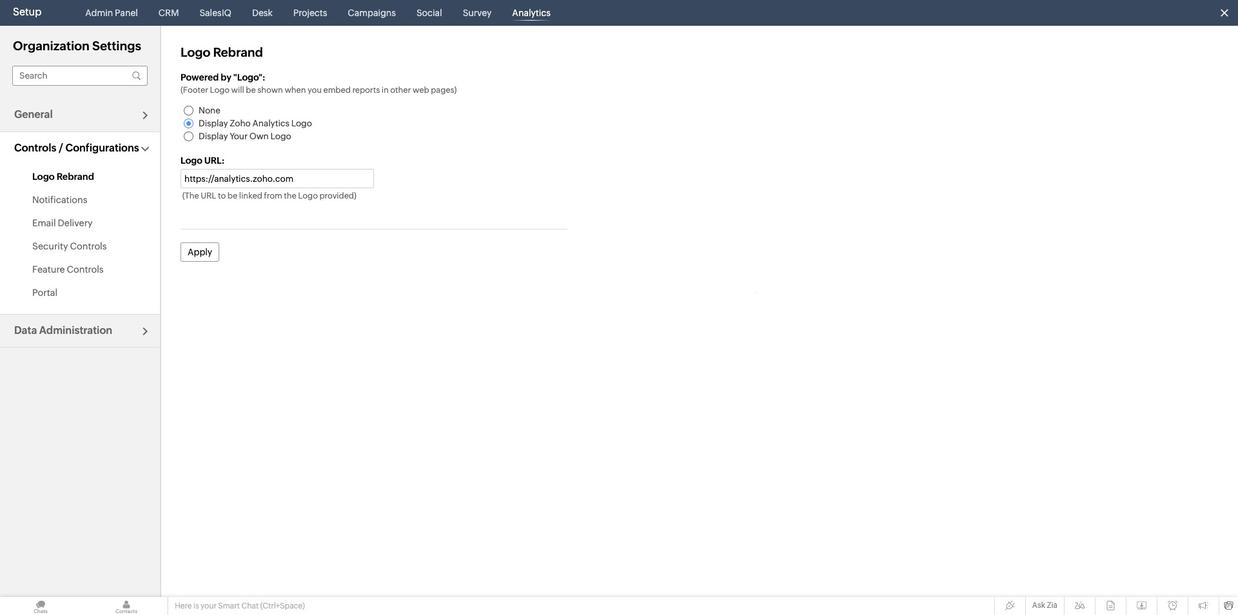 Task type: locate. For each thing, give the bounding box(es) containing it.
panel
[[115, 8, 138, 18]]

analytics link
[[507, 0, 556, 26]]

projects link
[[288, 0, 332, 26]]

survey
[[463, 8, 492, 18]]

chats image
[[0, 597, 81, 615]]

smart
[[218, 602, 240, 611]]

admin panel link
[[80, 0, 143, 26]]

here is your smart chat (ctrl+space)
[[175, 602, 305, 611]]

your
[[201, 602, 217, 611]]

here
[[175, 602, 192, 611]]

ask
[[1033, 601, 1046, 610]]

campaigns link
[[343, 0, 401, 26]]

analytics
[[512, 8, 551, 18]]

admin
[[85, 8, 113, 18]]

projects
[[293, 8, 327, 18]]

survey link
[[458, 0, 497, 26]]

social
[[417, 8, 442, 18]]

crm link
[[153, 0, 184, 26]]

desk
[[252, 8, 273, 18]]



Task type: describe. For each thing, give the bounding box(es) containing it.
is
[[193, 602, 199, 611]]

admin panel
[[85, 8, 138, 18]]

(ctrl+space)
[[260, 602, 305, 611]]

salesiq link
[[194, 0, 237, 26]]

desk link
[[247, 0, 278, 26]]

ask zia
[[1033, 601, 1058, 610]]

campaigns
[[348, 8, 396, 18]]

social link
[[412, 0, 447, 26]]

chat
[[242, 602, 259, 611]]

setup
[[13, 6, 41, 18]]

contacts image
[[86, 597, 167, 615]]

crm
[[159, 8, 179, 18]]

salesiq
[[200, 8, 232, 18]]

zia
[[1047, 601, 1058, 610]]



